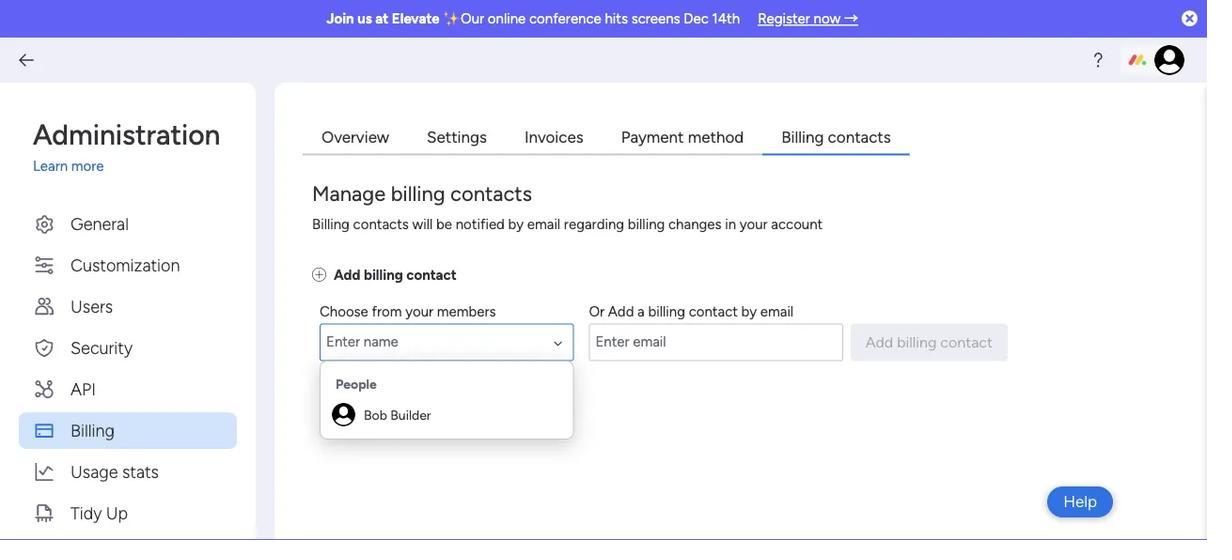 Task type: describe. For each thing, give the bounding box(es) containing it.
general
[[71, 214, 129, 234]]

members
[[437, 303, 496, 320]]

choose from your members
[[320, 303, 496, 320]]

join us at elevate ✨ our online conference hits screens dec 14th
[[327, 10, 740, 27]]

billing for billing
[[71, 420, 115, 441]]

tidy up button
[[19, 495, 237, 532]]

general button
[[19, 206, 237, 242]]

bob builder
[[364, 408, 431, 424]]

settings link
[[408, 120, 506, 156]]

register
[[758, 10, 811, 27]]

billing button
[[19, 412, 237, 449]]

elevate
[[392, 10, 440, 27]]

billing contacts link
[[763, 120, 910, 156]]

bob builder link
[[328, 400, 566, 432]]

help button
[[1048, 487, 1114, 518]]

billing for billing contacts
[[782, 127, 824, 147]]

from
[[372, 303, 402, 320]]

people
[[336, 377, 377, 393]]

Enter name text field
[[320, 324, 574, 362]]

users
[[71, 296, 113, 317]]

online
[[488, 10, 526, 27]]

help
[[1064, 493, 1098, 512]]

billing contacts
[[782, 127, 892, 147]]

or
[[589, 303, 605, 320]]

conference
[[530, 10, 602, 27]]

learn
[[33, 158, 68, 175]]

us
[[358, 10, 372, 27]]

add billing contact
[[334, 267, 457, 284]]

hits
[[605, 10, 628, 27]]

account
[[772, 216, 823, 233]]

builder
[[391, 408, 431, 424]]

Enter email text field
[[589, 324, 844, 362]]

billing right a
[[649, 303, 686, 320]]

changes
[[669, 216, 722, 233]]

1 vertical spatial email
[[761, 303, 794, 320]]

payment
[[622, 127, 684, 147]]

learn more link
[[33, 156, 237, 177]]

back to workspace image
[[17, 51, 36, 70]]

invoices link
[[506, 120, 603, 156]]

our
[[461, 10, 485, 27]]

your inside manage billing contacts billing contacts will be notified by email regarding billing changes in your account
[[740, 216, 768, 233]]

administration
[[33, 118, 220, 151]]

manage
[[312, 182, 386, 206]]

2 vertical spatial contacts
[[353, 216, 409, 233]]

0 horizontal spatial your
[[406, 303, 434, 320]]

bob
[[364, 408, 387, 424]]

regarding
[[564, 216, 625, 233]]

settings
[[427, 127, 487, 147]]

0 vertical spatial contact
[[407, 267, 457, 284]]

method
[[688, 127, 744, 147]]

or add a billing contact by email
[[589, 303, 794, 320]]

0 horizontal spatial add
[[334, 267, 361, 284]]



Task type: vqa. For each thing, say whether or not it's contained in the screenshot.
right Add
yes



Task type: locate. For each thing, give the bounding box(es) containing it.
14th
[[713, 10, 740, 27]]

payment method link
[[603, 120, 763, 156]]

0 vertical spatial add
[[334, 267, 361, 284]]

contact
[[407, 267, 457, 284], [689, 303, 738, 320]]

1 vertical spatial contact
[[689, 303, 738, 320]]

security
[[71, 338, 133, 358]]

overview link
[[303, 120, 408, 156]]

billing up the usage
[[71, 420, 115, 441]]

1 horizontal spatial contacts
[[451, 182, 532, 206]]

api button
[[19, 371, 237, 408]]

billing
[[391, 182, 446, 206], [628, 216, 665, 233], [364, 267, 403, 284], [649, 303, 686, 320]]

be
[[437, 216, 452, 233]]

add
[[334, 267, 361, 284], [608, 303, 634, 320]]

now
[[814, 10, 841, 27]]

notified
[[456, 216, 505, 233]]

0 vertical spatial billing
[[782, 127, 824, 147]]

will
[[412, 216, 433, 233]]

contact up 'enter email' text box
[[689, 303, 738, 320]]

manage billing contacts billing contacts will be notified by email regarding billing changes in your account
[[312, 182, 823, 233]]

1 vertical spatial billing
[[312, 216, 350, 233]]

0 horizontal spatial email
[[528, 216, 561, 233]]

1 horizontal spatial contact
[[689, 303, 738, 320]]

by inside manage billing contacts billing contacts will be notified by email regarding billing changes in your account
[[509, 216, 524, 233]]

0 horizontal spatial billing
[[71, 420, 115, 441]]

None text field
[[320, 324, 574, 362]]

register now → link
[[758, 10, 859, 27]]

add right dapulse plus icon
[[334, 267, 361, 284]]

1 vertical spatial by
[[742, 303, 757, 320]]

by
[[509, 216, 524, 233], [742, 303, 757, 320]]

billing left changes
[[628, 216, 665, 233]]

0 horizontal spatial by
[[509, 216, 524, 233]]

1 vertical spatial contacts
[[451, 182, 532, 206]]

billing
[[782, 127, 824, 147], [312, 216, 350, 233], [71, 420, 115, 441]]

tidy
[[71, 503, 102, 523]]

in
[[725, 216, 737, 233]]

join
[[327, 10, 354, 27]]

dec
[[684, 10, 709, 27]]

2 vertical spatial billing
[[71, 420, 115, 441]]

security button
[[19, 330, 237, 366]]

usage
[[71, 462, 118, 482]]

at
[[376, 10, 389, 27]]

your right in
[[740, 216, 768, 233]]

→
[[845, 10, 859, 27]]

contacts
[[828, 127, 892, 147], [451, 182, 532, 206], [353, 216, 409, 233]]

1 vertical spatial your
[[406, 303, 434, 320]]

email inside manage billing contacts billing contacts will be notified by email regarding billing changes in your account
[[528, 216, 561, 233]]

1 horizontal spatial add
[[608, 303, 634, 320]]

your
[[740, 216, 768, 233], [406, 303, 434, 320]]

0 vertical spatial email
[[528, 216, 561, 233]]

0 horizontal spatial contact
[[407, 267, 457, 284]]

invoices
[[525, 127, 584, 147]]

bob builder image
[[1155, 45, 1185, 75]]

1 horizontal spatial your
[[740, 216, 768, 233]]

contact up choose from your members
[[407, 267, 457, 284]]

1 horizontal spatial billing
[[312, 216, 350, 233]]

usage stats
[[71, 462, 159, 482]]

usage stats button
[[19, 454, 237, 491]]

help image
[[1089, 51, 1108, 70]]

a
[[638, 303, 645, 320]]

customization button
[[19, 247, 237, 284]]

email
[[528, 216, 561, 233], [761, 303, 794, 320]]

0 vertical spatial contacts
[[828, 127, 892, 147]]

add left a
[[608, 303, 634, 320]]

billing up will
[[391, 182, 446, 206]]

choose
[[320, 303, 369, 320]]

billing up the from
[[364, 267, 403, 284]]

0 horizontal spatial contacts
[[353, 216, 409, 233]]

✨
[[443, 10, 458, 27]]

overview
[[322, 127, 389, 147]]

register now →
[[758, 10, 859, 27]]

billing inside billing contacts link
[[782, 127, 824, 147]]

email up 'enter email' text box
[[761, 303, 794, 320]]

1 horizontal spatial email
[[761, 303, 794, 320]]

2 horizontal spatial billing
[[782, 127, 824, 147]]

contacts inside billing contacts link
[[828, 127, 892, 147]]

1 vertical spatial add
[[608, 303, 634, 320]]

billing inside billing button
[[71, 420, 115, 441]]

stats
[[122, 462, 159, 482]]

dapulse plus image
[[312, 267, 326, 284]]

billing right the method
[[782, 127, 824, 147]]

your right the from
[[406, 303, 434, 320]]

by right notified
[[509, 216, 524, 233]]

by up 'enter email' text box
[[742, 303, 757, 320]]

0 vertical spatial by
[[509, 216, 524, 233]]

screens
[[632, 10, 681, 27]]

customization
[[71, 255, 180, 275]]

payment method
[[622, 127, 744, 147]]

users button
[[19, 288, 237, 325]]

2 horizontal spatial contacts
[[828, 127, 892, 147]]

up
[[106, 503, 128, 523]]

api
[[71, 379, 96, 399]]

email left the regarding
[[528, 216, 561, 233]]

tidy up
[[71, 503, 128, 523]]

billing inside manage billing contacts billing contacts will be notified by email regarding billing changes in your account
[[312, 216, 350, 233]]

1 horizontal spatial by
[[742, 303, 757, 320]]

more
[[71, 158, 104, 175]]

administration learn more
[[33, 118, 220, 175]]

0 vertical spatial your
[[740, 216, 768, 233]]

billing down manage
[[312, 216, 350, 233]]



